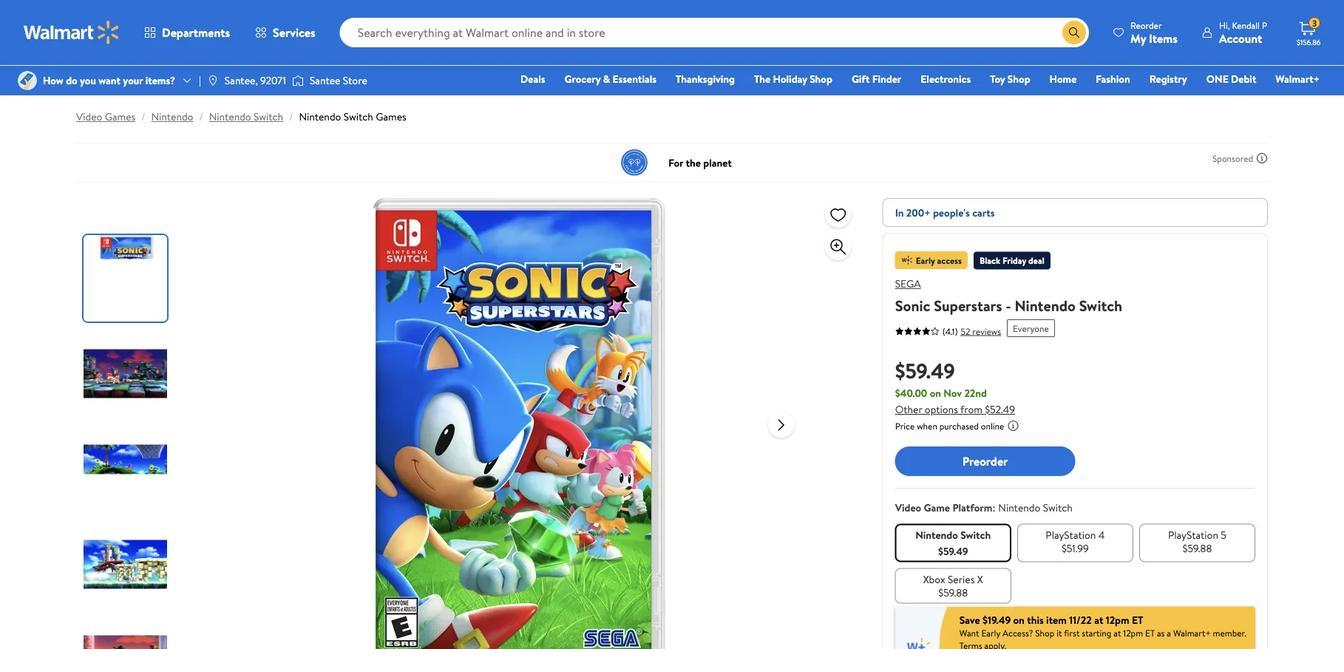 Task type: vqa. For each thing, say whether or not it's contained in the screenshot.
SUGAR,
no



Task type: describe. For each thing, give the bounding box(es) containing it.
playstation for $51.99
[[1046, 528, 1096, 542]]

nintendo switch games link
[[299, 109, 407, 124]]

0 horizontal spatial et
[[1132, 613, 1144, 627]]

22nd
[[965, 386, 987, 400]]

$59.49 inside nintendo switch $59.49
[[939, 544, 968, 558]]

gift
[[852, 72, 870, 86]]

 image for santee, 92071
[[207, 75, 219, 87]]

(4.1) 52 reviews
[[943, 325, 1002, 338]]

sponsored
[[1213, 152, 1254, 165]]

200+
[[907, 205, 931, 220]]

52 reviews link
[[958, 325, 1002, 338]]

$59.88 inside playstation 5 $59.88
[[1183, 541, 1212, 555]]

12pm left as
[[1124, 627, 1143, 640]]

Walmart Site-Wide search field
[[340, 18, 1089, 47]]

the
[[754, 72, 771, 86]]

toy
[[990, 72, 1005, 86]]

gift finder
[[852, 72, 902, 86]]

nintendo right :
[[999, 501, 1041, 515]]

sega link
[[895, 277, 921, 291]]

you
[[80, 73, 96, 88]]

(4.1)
[[943, 325, 958, 338]]

walmart+ inside save $19.49 on this item 11/22 at 12pm et want early access? shop it first starting at 12pm et as a walmart+ member. terms apply.
[[1174, 627, 1211, 640]]

$51.99
[[1062, 541, 1089, 555]]

deal
[[1029, 254, 1045, 267]]

search icon image
[[1069, 27, 1081, 38]]

a
[[1167, 627, 1172, 640]]

it
[[1057, 627, 1062, 640]]

nintendo down santee in the top left of the page
[[299, 109, 341, 124]]

sonic superstars - nintendo switch - image 2 of 9 image
[[84, 331, 170, 417]]

Search search field
[[340, 18, 1089, 47]]

store
[[343, 73, 367, 88]]

santee,
[[225, 73, 258, 88]]

shop inside save $19.49 on this item 11/22 at 12pm et want early access? shop it first starting at 12pm et as a walmart+ member. terms apply.
[[1036, 627, 1055, 640]]

deals
[[521, 72, 546, 86]]

items
[[1149, 30, 1178, 46]]

xbox
[[924, 572, 946, 587]]

 image for santee store
[[292, 73, 304, 88]]

thanksgiving link
[[669, 71, 742, 87]]

kendall
[[1232, 19, 1260, 31]]

from
[[961, 402, 983, 417]]

debit
[[1232, 72, 1257, 86]]

early inside save $19.49 on this item 11/22 at 12pm et want early access? shop it first starting at 12pm et as a walmart+ member. terms apply.
[[982, 627, 1001, 640]]

legal information image
[[1008, 420, 1019, 432]]

nintendo switch $59.49
[[916, 528, 991, 558]]

sega sonic superstars - nintendo switch
[[895, 277, 1123, 316]]

gift finder link
[[845, 71, 908, 87]]

reorder my items
[[1131, 19, 1178, 46]]

other options from $52.49 button
[[895, 402, 1015, 417]]

|
[[199, 73, 201, 88]]

switch inside sega sonic superstars - nintendo switch
[[1080, 295, 1123, 316]]

walmart+ link
[[1269, 71, 1327, 87]]

grocery & essentials
[[565, 72, 657, 86]]

save $19.49 on this item 11/22 at 12pm et element
[[960, 613, 1144, 627]]

nintendo inside nintendo switch $59.49
[[916, 528, 958, 542]]

friday
[[1003, 254, 1027, 267]]

sonic superstars - nintendo switch - image 1 of 9 image
[[84, 235, 170, 322]]

one debit
[[1207, 72, 1257, 86]]

departments
[[162, 24, 230, 41]]

everyone
[[1013, 322, 1049, 335]]

 image for how do you want your items?
[[18, 71, 37, 90]]

xbox series x $59.88
[[924, 572, 983, 600]]

items?
[[145, 73, 175, 88]]

access
[[937, 254, 962, 267]]

ad disclaimer and feedback for skylinedisplayad image
[[1257, 152, 1268, 164]]

reviews
[[973, 325, 1002, 338]]

:
[[993, 501, 996, 515]]

purchased
[[940, 420, 979, 433]]

platform
[[953, 501, 993, 515]]

11/22
[[1070, 613, 1092, 627]]

one debit link
[[1200, 71, 1263, 87]]

nintendo inside sega sonic superstars - nintendo switch
[[1015, 295, 1076, 316]]

video games link
[[76, 109, 135, 124]]

departments button
[[132, 15, 243, 50]]

2 / from the left
[[199, 109, 203, 124]]

reorder
[[1131, 19, 1162, 31]]

hi,
[[1220, 19, 1230, 31]]

0 horizontal spatial shop
[[810, 72, 833, 86]]

carts
[[973, 205, 995, 220]]

next media item image
[[773, 416, 791, 434]]

sonic superstars - nintendo switch - image 3 of 9 image
[[84, 426, 170, 513]]

online
[[981, 420, 1005, 433]]

$156.86
[[1297, 37, 1321, 47]]

other
[[895, 402, 923, 417]]

video game platform list
[[892, 521, 1259, 607]]

early access
[[916, 254, 962, 267]]

santee
[[310, 73, 341, 88]]

member.
[[1213, 627, 1247, 640]]

holiday
[[773, 72, 807, 86]]

want
[[960, 627, 980, 640]]

save
[[960, 613, 980, 627]]

terms
[[960, 640, 983, 649]]

video for video games / nintendo / nintendo switch / nintendo switch games
[[76, 109, 102, 124]]

when
[[917, 420, 938, 433]]

electronics
[[921, 72, 971, 86]]

superstars
[[934, 295, 1003, 316]]

this
[[1027, 613, 1044, 627]]

playstation 4 $51.99
[[1046, 528, 1105, 555]]



Task type: locate. For each thing, give the bounding box(es) containing it.
shop
[[810, 72, 833, 86], [1008, 72, 1031, 86], [1036, 627, 1055, 640]]

sonic
[[895, 295, 931, 316]]

0 horizontal spatial early
[[916, 254, 935, 267]]

0 horizontal spatial on
[[930, 386, 942, 400]]

/ right nintendo switch link at the left of page
[[289, 109, 293, 124]]

1 horizontal spatial et
[[1146, 627, 1155, 640]]

nintendo down items? on the top left of the page
[[151, 109, 193, 124]]

in
[[895, 205, 904, 220]]

0 horizontal spatial walmart+
[[1174, 627, 1211, 640]]

1 horizontal spatial walmart+
[[1276, 72, 1320, 86]]

video down you
[[76, 109, 102, 124]]

playstation left 4
[[1046, 528, 1096, 542]]

1 games from the left
[[105, 109, 135, 124]]

sonic superstars - nintendo switch - image 5 of 9 image
[[84, 617, 170, 649]]

2 horizontal spatial /
[[289, 109, 293, 124]]

services
[[273, 24, 316, 41]]

0 horizontal spatial  image
[[18, 71, 37, 90]]

on for $59.49
[[930, 386, 942, 400]]

$59.49 up the series
[[939, 544, 968, 558]]

video
[[76, 109, 102, 124], [895, 501, 922, 515]]

nintendo link
[[151, 109, 193, 124]]

0 horizontal spatial at
[[1095, 613, 1104, 627]]

on inside save $19.49 on this item 11/22 at 12pm et want early access? shop it first starting at 12pm et as a walmart+ member. terms apply.
[[1014, 613, 1025, 627]]

fashion link
[[1090, 71, 1137, 87]]

1 horizontal spatial  image
[[207, 75, 219, 87]]

services button
[[243, 15, 328, 50]]

at right the 11/22
[[1095, 613, 1104, 627]]

finder
[[873, 72, 902, 86]]

preorder
[[963, 453, 1008, 469]]

price when purchased online
[[895, 420, 1005, 433]]

registry link
[[1143, 71, 1194, 87]]

0 horizontal spatial video
[[76, 109, 102, 124]]

$59.88 left the x
[[939, 585, 968, 600]]

deals link
[[514, 71, 552, 87]]

1 horizontal spatial video
[[895, 501, 922, 515]]

sonic superstars - nintendo switch image
[[283, 198, 756, 649]]

switch
[[254, 109, 283, 124], [344, 109, 373, 124], [1080, 295, 1123, 316], [1043, 501, 1073, 515], [961, 528, 991, 542]]

black friday deal
[[980, 254, 1045, 267]]

sonic superstars - nintendo switch - image 4 of 9 image
[[84, 521, 170, 608]]

$59.49 $40.00 on nov 22nd other options from $52.49
[[895, 356, 1015, 417]]

on inside $59.49 $40.00 on nov 22nd other options from $52.49
[[930, 386, 942, 400]]

nintendo down game
[[916, 528, 958, 542]]

playstation
[[1046, 528, 1096, 542], [1168, 528, 1219, 542]]

/ left nintendo link
[[141, 109, 145, 124]]

santee, 92071
[[225, 73, 286, 88]]

1 horizontal spatial shop
[[1008, 72, 1031, 86]]

electronics link
[[914, 71, 978, 87]]

want
[[99, 73, 121, 88]]

52
[[961, 325, 971, 338]]

video games / nintendo / nintendo switch / nintendo switch games
[[76, 109, 407, 124]]

92071
[[260, 73, 286, 88]]

nintendo up everyone
[[1015, 295, 1076, 316]]

fashion
[[1096, 72, 1131, 86]]

how do you want your items?
[[43, 73, 175, 88]]

4
[[1099, 528, 1105, 542]]

item
[[1047, 613, 1067, 627]]

early
[[916, 254, 935, 267], [982, 627, 1001, 640]]

at right the starting
[[1114, 627, 1122, 640]]

 image right |
[[207, 75, 219, 87]]

/ right nintendo link
[[199, 109, 203, 124]]

p
[[1262, 19, 1268, 31]]

1 vertical spatial video
[[895, 501, 922, 515]]

1 vertical spatial $59.88
[[939, 585, 968, 600]]

$40.00
[[895, 386, 928, 400]]

 image
[[18, 71, 37, 90], [292, 73, 304, 88], [207, 75, 219, 87]]

on for save
[[1014, 613, 1025, 627]]

on left nov
[[930, 386, 942, 400]]

home
[[1050, 72, 1077, 86]]

1 horizontal spatial on
[[1014, 613, 1025, 627]]

shop right holiday
[[810, 72, 833, 86]]

playstation 5 $59.88
[[1168, 528, 1227, 555]]

1 vertical spatial on
[[1014, 613, 1025, 627]]

account
[[1220, 30, 1263, 46]]

 image left how
[[18, 71, 37, 90]]

12pm right the 11/22
[[1106, 613, 1130, 627]]

shop left it
[[1036, 627, 1055, 640]]

5
[[1221, 528, 1227, 542]]

0 vertical spatial early
[[916, 254, 935, 267]]

your
[[123, 73, 143, 88]]

walmart image
[[24, 21, 120, 44]]

0 vertical spatial $59.49
[[895, 356, 955, 385]]

2 horizontal spatial  image
[[292, 73, 304, 88]]

series
[[948, 572, 975, 587]]

walmart plus image
[[895, 607, 948, 649]]

early right want
[[982, 627, 1001, 640]]

nintendo down santee,
[[209, 109, 251, 124]]

nintendo switch link
[[209, 109, 283, 124]]

the holiday shop
[[754, 72, 833, 86]]

add to favorites list, sonic superstars - nintendo switch image
[[830, 205, 847, 224]]

access?
[[1003, 627, 1033, 640]]

first
[[1064, 627, 1080, 640]]

1 horizontal spatial at
[[1114, 627, 1122, 640]]

price
[[895, 420, 915, 433]]

game
[[924, 501, 950, 515]]

playstation inside the playstation 4 $51.99
[[1046, 528, 1096, 542]]

1 horizontal spatial early
[[982, 627, 1001, 640]]

2 playstation from the left
[[1168, 528, 1219, 542]]

in 200+ people's carts
[[895, 205, 995, 220]]

0 vertical spatial on
[[930, 386, 942, 400]]

$59.49
[[895, 356, 955, 385], [939, 544, 968, 558]]

1 vertical spatial early
[[982, 627, 1001, 640]]

1 vertical spatial $59.49
[[939, 544, 968, 558]]

on left this
[[1014, 613, 1025, 627]]

on
[[930, 386, 942, 400], [1014, 613, 1025, 627]]

1 playstation from the left
[[1046, 528, 1096, 542]]

apply.
[[985, 640, 1007, 649]]

1 horizontal spatial playstation
[[1168, 528, 1219, 542]]

playstation inside playstation 5 $59.88
[[1168, 528, 1219, 542]]

et
[[1132, 613, 1144, 627], [1146, 627, 1155, 640]]

 image right 92071
[[292, 73, 304, 88]]

video left game
[[895, 501, 922, 515]]

0 vertical spatial video
[[76, 109, 102, 124]]

$59.49 inside $59.49 $40.00 on nov 22nd other options from $52.49
[[895, 356, 955, 385]]

sega
[[895, 277, 921, 291]]

2 games from the left
[[376, 109, 407, 124]]

$52.49
[[985, 402, 1015, 417]]

one
[[1207, 72, 1229, 86]]

early left access
[[916, 254, 935, 267]]

$59.49 up $40.00
[[895, 356, 955, 385]]

3 / from the left
[[289, 109, 293, 124]]

walmart+ right a
[[1174, 627, 1211, 640]]

my
[[1131, 30, 1147, 46]]

video game platform : nintendo switch
[[895, 501, 1073, 515]]

do
[[66, 73, 77, 88]]

at
[[1095, 613, 1104, 627], [1114, 627, 1122, 640]]

people's
[[933, 205, 970, 220]]

options
[[925, 402, 958, 417]]

video for video game platform : nintendo switch
[[895, 501, 922, 515]]

0 horizontal spatial playstation
[[1046, 528, 1096, 542]]

$59.88 inside xbox series x $59.88
[[939, 585, 968, 600]]

0 horizontal spatial /
[[141, 109, 145, 124]]

1 horizontal spatial $59.88
[[1183, 541, 1212, 555]]

1 vertical spatial walmart+
[[1174, 627, 1211, 640]]

switch inside nintendo switch $59.49
[[961, 528, 991, 542]]

0 vertical spatial $59.88
[[1183, 541, 1212, 555]]

grocery
[[565, 72, 601, 86]]

$59.88 left the 5
[[1183, 541, 1212, 555]]

2 horizontal spatial shop
[[1036, 627, 1055, 640]]

preorder button
[[895, 447, 1076, 476]]

walmart+ down $156.86
[[1276, 72, 1320, 86]]

1 horizontal spatial /
[[199, 109, 203, 124]]

playstation for $59.88
[[1168, 528, 1219, 542]]

1 / from the left
[[141, 109, 145, 124]]

0 horizontal spatial games
[[105, 109, 135, 124]]

0 horizontal spatial $59.88
[[939, 585, 968, 600]]

0 vertical spatial walmart+
[[1276, 72, 1320, 86]]

shop right toy
[[1008, 72, 1031, 86]]

zoom image modal image
[[830, 238, 847, 256]]

starting
[[1082, 627, 1112, 640]]

12pm
[[1106, 613, 1130, 627], [1124, 627, 1143, 640]]

toy shop
[[990, 72, 1031, 86]]

santee store
[[310, 73, 367, 88]]

$59.88
[[1183, 541, 1212, 555], [939, 585, 968, 600]]

registry
[[1150, 72, 1188, 86]]

playstation left the 5
[[1168, 528, 1219, 542]]

black
[[980, 254, 1001, 267]]

-
[[1006, 295, 1012, 316]]

$19.49
[[983, 613, 1011, 627]]

1 horizontal spatial games
[[376, 109, 407, 124]]



